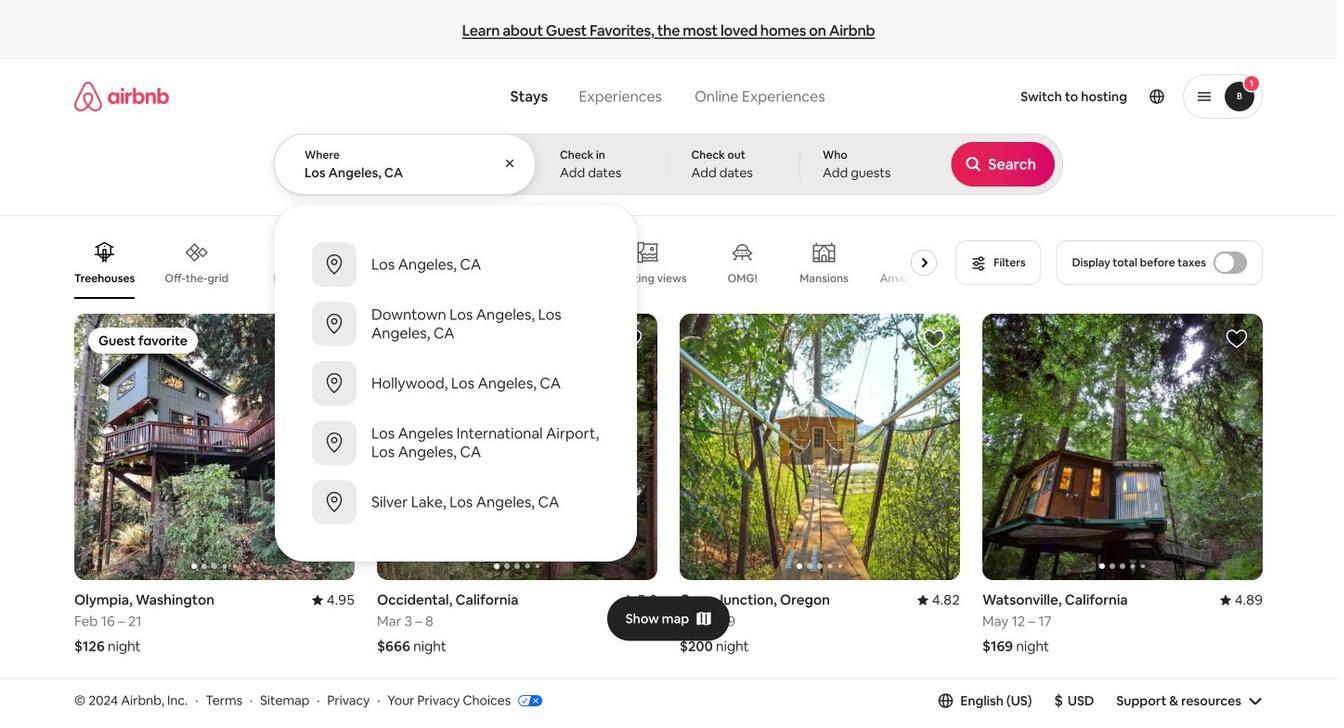 Task type: vqa. For each thing, say whether or not it's contained in the screenshot.
the backyard to the bottom
no



Task type: describe. For each thing, give the bounding box(es) containing it.
add to wishlist: santa cruz, california image
[[923, 707, 945, 723]]

add to wishlist: watsonville, california image
[[1226, 328, 1248, 350]]

search suggestions list box
[[275, 220, 637, 547]]

2 option from the top
[[275, 294, 637, 354]]

profile element
[[854, 59, 1263, 134]]

add to wishlist: occidental, california image
[[620, 328, 643, 350]]

1 option from the top
[[275, 235, 637, 294]]

add to wishlist: olympia, washington image
[[318, 328, 340, 350]]

add to wishlist: cave junction, oregon image
[[923, 328, 945, 350]]

5.0 out of 5 average rating image
[[623, 591, 657, 609]]

4.95 out of 5 average rating image
[[312, 591, 355, 609]]

add to wishlist: watsonville, california image
[[1226, 707, 1248, 723]]

4.89 out of 5 average rating image
[[1220, 591, 1263, 609]]

5 option from the top
[[275, 473, 637, 532]]



Task type: locate. For each thing, give the bounding box(es) containing it.
group
[[74, 227, 958, 299], [74, 314, 355, 580], [377, 314, 657, 580], [680, 314, 960, 580], [982, 314, 1263, 580], [74, 693, 355, 723], [377, 693, 657, 723], [680, 693, 960, 723], [982, 693, 1263, 723]]

Search destinations search field
[[305, 164, 507, 181]]

tab panel
[[274, 134, 1063, 562]]

4 option from the top
[[275, 413, 637, 473]]

None search field
[[274, 59, 1063, 562]]

3 option from the top
[[275, 354, 637, 413]]

4.82 out of 5 average rating image
[[917, 591, 960, 609]]

what can we help you find? tab list
[[495, 76, 678, 117]]

option
[[275, 235, 637, 294], [275, 294, 637, 354], [275, 354, 637, 413], [275, 413, 637, 473], [275, 473, 637, 532]]



